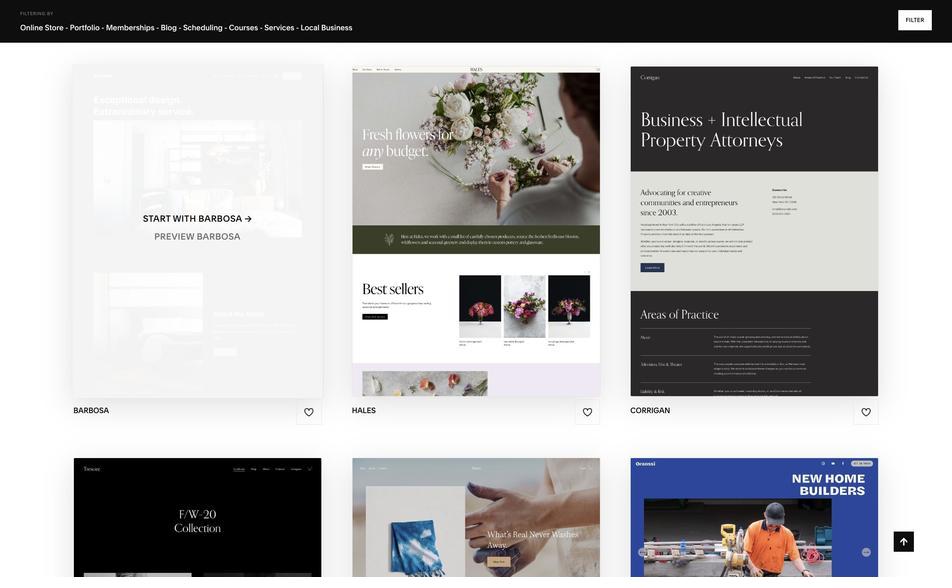 Task type: vqa. For each thing, say whether or not it's contained in the screenshot.
Preview corresponding to Preview Corrigan
yes



Task type: describe. For each thing, give the bounding box(es) containing it.
preview corrigan link
[[709, 224, 801, 250]]

1 vertical spatial hales
[[483, 231, 512, 242]]

corrigan inside button
[[754, 213, 803, 224]]

start with corrigan
[[698, 213, 803, 224]]

oranssi image
[[631, 459, 879, 578]]

preview for preview corrigan
[[709, 231, 750, 242]]

filter
[[907, 17, 925, 23]]

business
[[321, 23, 353, 32]]

start with corrigan button
[[698, 206, 812, 232]]

courses
[[229, 23, 258, 32]]

preview corrigan
[[709, 231, 801, 242]]

3 - from the left
[[156, 23, 159, 32]]

online
[[20, 23, 43, 32]]

barbosa image
[[73, 65, 323, 398]]

6 - from the left
[[260, 23, 263, 32]]

1 vertical spatial barbosa
[[197, 231, 241, 242]]

2 - from the left
[[101, 23, 104, 32]]

online store - portfolio - memberships - blog - scheduling - courses - services - local business
[[20, 23, 353, 32]]

corrigan image
[[631, 67, 879, 397]]

preview barbosa link
[[155, 224, 241, 250]]

maru image
[[353, 459, 600, 578]]

start for preview corrigan
[[698, 213, 726, 224]]

start for preview hales
[[429, 213, 457, 224]]

with for corrigan
[[728, 213, 751, 224]]

2 vertical spatial barbosa
[[73, 406, 109, 415]]

preview barbosa
[[155, 231, 241, 242]]

start with hales button
[[429, 206, 524, 232]]

filtering
[[20, 11, 46, 16]]

by
[[47, 11, 54, 16]]

local
[[301, 23, 320, 32]]

memberships
[[106, 23, 155, 32]]

2 vertical spatial hales
[[352, 406, 376, 415]]

preview hales link
[[441, 224, 512, 250]]

services
[[265, 23, 295, 32]]

barbosa inside button
[[199, 213, 243, 224]]

2 vertical spatial corrigan
[[631, 406, 671, 415]]



Task type: locate. For each thing, give the bounding box(es) containing it.
1 with from the left
[[173, 213, 196, 224]]

1 - from the left
[[65, 23, 68, 32]]

add corrigan to your favorites list image
[[862, 407, 872, 418]]

5 - from the left
[[225, 23, 227, 32]]

2 preview from the left
[[441, 231, 481, 242]]

portfolio
[[70, 23, 100, 32]]

3 preview from the left
[[709, 231, 750, 242]]

2 horizontal spatial start
[[698, 213, 726, 224]]

start for preview barbosa
[[143, 213, 171, 224]]

start with barbosa button
[[143, 206, 252, 232]]

- right blog
[[179, 23, 182, 32]]

1 preview from the left
[[155, 231, 195, 242]]

start with hales
[[429, 213, 514, 224]]

1 horizontal spatial preview
[[441, 231, 481, 242]]

preview for preview barbosa
[[155, 231, 195, 242]]

1 horizontal spatial start
[[429, 213, 457, 224]]

add barbosa to your favorites list image
[[304, 407, 314, 418]]

barbosa
[[199, 213, 243, 224], [197, 231, 241, 242], [73, 406, 109, 415]]

blog
[[161, 23, 177, 32]]

start
[[143, 213, 171, 224], [429, 213, 457, 224], [698, 213, 726, 224]]

filtering by
[[20, 11, 54, 16]]

- right courses
[[260, 23, 263, 32]]

7 - from the left
[[296, 23, 299, 32]]

2 start from the left
[[429, 213, 457, 224]]

hales inside button
[[485, 213, 514, 224]]

with up preview barbosa
[[173, 213, 196, 224]]

1 horizontal spatial with
[[459, 213, 482, 224]]

hales image
[[353, 67, 600, 397]]

tresoire image
[[74, 459, 321, 578]]

3 start from the left
[[698, 213, 726, 224]]

filter button
[[899, 10, 933, 30]]

add hales to your favorites list image
[[583, 407, 593, 418]]

hales
[[485, 213, 514, 224], [483, 231, 512, 242], [352, 406, 376, 415]]

with for hales
[[459, 213, 482, 224]]

with inside start with corrigan button
[[728, 213, 751, 224]]

0 vertical spatial corrigan
[[754, 213, 803, 224]]

- right hester
[[101, 23, 104, 32]]

2 horizontal spatial preview
[[709, 231, 750, 242]]

0 horizontal spatial with
[[173, 213, 196, 224]]

preview down start with corrigan
[[709, 231, 750, 242]]

start with barbosa
[[143, 213, 243, 224]]

store
[[45, 23, 64, 32]]

2 with from the left
[[459, 213, 482, 224]]

- right the store
[[65, 23, 68, 32]]

corrigan
[[754, 213, 803, 224], [752, 231, 801, 242], [631, 406, 671, 415]]

with up the preview corrigan
[[728, 213, 751, 224]]

- left courses
[[225, 23, 227, 32]]

0 vertical spatial barbosa
[[199, 213, 243, 224]]

back to top image
[[900, 537, 910, 547]]

- left local
[[296, 23, 299, 32]]

preview for preview hales
[[441, 231, 481, 242]]

with for barbosa
[[173, 213, 196, 224]]

with inside start with barbosa button
[[173, 213, 196, 224]]

preview down start with barbosa
[[155, 231, 195, 242]]

1 start from the left
[[143, 213, 171, 224]]

hester
[[73, 14, 101, 23]]

with up preview hales
[[459, 213, 482, 224]]

2 horizontal spatial with
[[728, 213, 751, 224]]

preview
[[155, 231, 195, 242], [441, 231, 481, 242], [709, 231, 750, 242]]

4 - from the left
[[179, 23, 182, 32]]

preview down start with hales
[[441, 231, 481, 242]]

with
[[173, 213, 196, 224], [459, 213, 482, 224], [728, 213, 751, 224]]

with inside start with hales button
[[459, 213, 482, 224]]

- left blog
[[156, 23, 159, 32]]

1 vertical spatial corrigan
[[752, 231, 801, 242]]

-
[[65, 23, 68, 32], [101, 23, 104, 32], [156, 23, 159, 32], [179, 23, 182, 32], [225, 23, 227, 32], [260, 23, 263, 32], [296, 23, 299, 32]]

scheduling
[[183, 23, 223, 32]]

0 horizontal spatial preview
[[155, 231, 195, 242]]

0 horizontal spatial start
[[143, 213, 171, 224]]

0 vertical spatial hales
[[485, 213, 514, 224]]

preview hales
[[441, 231, 512, 242]]

3 with from the left
[[728, 213, 751, 224]]



